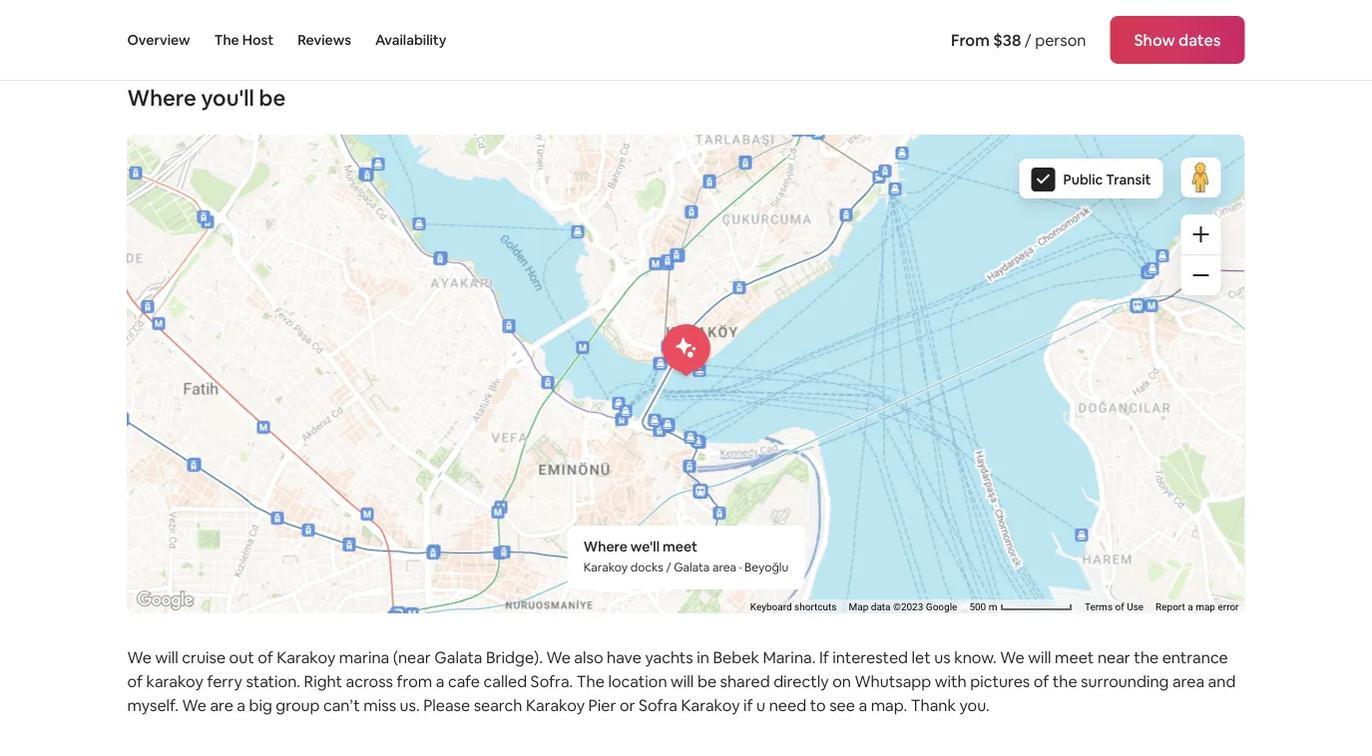 Task type: vqa. For each thing, say whether or not it's contained in the screenshot.
$1,351 for $1,091
no



Task type: locate. For each thing, give the bounding box(es) containing it.
1 vertical spatial where
[[584, 538, 628, 556]]

will
[[155, 648, 178, 668], [1029, 648, 1052, 668], [671, 671, 694, 692]]

galata
[[674, 560, 710, 576], [435, 648, 483, 668]]

1 horizontal spatial galata
[[674, 560, 710, 576]]

area down entrance
[[1173, 671, 1205, 692]]

availability
[[375, 31, 447, 49]]

drag pegman onto the map to open street view image
[[1182, 158, 1222, 198]]

where for where we'll meet karakoy docks / galata area · beyoğlu
[[584, 538, 628, 556]]

500 m
[[970, 602, 1000, 614]]

1 horizontal spatial /
[[1025, 29, 1032, 50]]

meet right we'll on the left bottom of the page
[[663, 538, 698, 556]]

the up 'surrounding'
[[1135, 648, 1160, 668]]

karakoy left docks
[[584, 560, 628, 576]]

area left ·
[[713, 560, 737, 576]]

we up sofra.
[[547, 648, 571, 668]]

$38
[[994, 29, 1022, 50]]

be inside the we will cruise out of karakoy marina (near galata bridge). we also have yachts in bebek marina. if interested let us know. we will meet near the entrance of karakoy ferry station. right across from a cafe called sofra. the location will be shared directly on whutsapp with pictures of the surrounding area and myself. we are a big group can't miss us. please search karakoy pier or sofra karakoy if u need to see a map. thank you.
[[698, 671, 717, 692]]

zoom out image
[[1194, 268, 1210, 284]]

be right the you'll at the top left of page
[[259, 83, 286, 112]]

we
[[127, 648, 152, 668], [547, 648, 571, 668], [1001, 648, 1025, 668], [182, 695, 207, 716]]

public
[[1064, 171, 1104, 189]]

will up karakoy
[[155, 648, 178, 668]]

karakoy up 'right'
[[277, 648, 336, 668]]

be
[[259, 83, 286, 112], [698, 671, 717, 692]]

the left host
[[214, 31, 239, 49]]

out
[[229, 648, 254, 668]]

1 vertical spatial meet
[[1056, 648, 1095, 668]]

pier
[[589, 695, 616, 716]]

u
[[757, 695, 766, 716]]

of
[[1116, 602, 1125, 614], [258, 648, 273, 668], [127, 671, 143, 692], [1034, 671, 1050, 692]]

we left the are on the bottom left
[[182, 695, 207, 716]]

keyboard
[[751, 602, 792, 614]]

sofra
[[639, 695, 678, 716]]

1 vertical spatial /
[[667, 560, 672, 576]]

where down overview button
[[127, 83, 197, 112]]

the
[[214, 31, 239, 49], [577, 671, 605, 692]]

entrance
[[1163, 648, 1229, 668]]

we up karakoy
[[127, 648, 152, 668]]

1 horizontal spatial where
[[584, 538, 628, 556]]

we up pictures on the right bottom
[[1001, 648, 1025, 668]]

keyboard shortcuts button
[[751, 601, 837, 615]]

the inside the we will cruise out of karakoy marina (near galata bridge). we also have yachts in bebek marina. if interested let us know. we will meet near the entrance of karakoy ferry station. right across from a cafe called sofra. the location will be shared directly on whutsapp with pictures of the surrounding area and myself. we are a big group can't miss us. please search karakoy pier or sofra karakoy if u need to see a map. thank you.
[[577, 671, 605, 692]]

0 vertical spatial meet
[[663, 538, 698, 556]]

0 vertical spatial the
[[214, 31, 239, 49]]

to
[[811, 695, 827, 716]]

us.
[[400, 695, 420, 716]]

galata inside the we will cruise out of karakoy marina (near galata bridge). we also have yachts in bebek marina. if interested let us know. we will meet near the entrance of karakoy ferry station. right across from a cafe called sofra. the location will be shared directly on whutsapp with pictures of the surrounding area and myself. we are a big group can't miss us. please search karakoy pier or sofra karakoy if u need to see a map. thank you.
[[435, 648, 483, 668]]

where
[[127, 83, 197, 112], [584, 538, 628, 556]]

1 vertical spatial the
[[1053, 671, 1078, 692]]

1 vertical spatial area
[[1173, 671, 1205, 692]]

karakoy inside where we'll meet karakoy docks / galata area · beyoğlu
[[584, 560, 628, 576]]

google
[[926, 602, 958, 614]]

0 horizontal spatial where
[[127, 83, 197, 112]]

us
[[935, 648, 951, 668]]

/ right $38 on the right of page
[[1025, 29, 1032, 50]]

galata up cafe
[[435, 648, 483, 668]]

0 vertical spatial be
[[259, 83, 286, 112]]

meet left near
[[1056, 648, 1095, 668]]

where inside where we'll meet karakoy docks / galata area · beyoğlu
[[584, 538, 628, 556]]

marina
[[339, 648, 390, 668]]

terms of use link
[[1085, 602, 1144, 614]]

the down also
[[577, 671, 605, 692]]

area inside where we'll meet karakoy docks / galata area · beyoğlu
[[713, 560, 737, 576]]

0 vertical spatial where
[[127, 83, 197, 112]]

0 horizontal spatial galata
[[435, 648, 483, 668]]

1 horizontal spatial the
[[577, 671, 605, 692]]

1 vertical spatial galata
[[435, 648, 483, 668]]

1 vertical spatial be
[[698, 671, 717, 692]]

the
[[1135, 648, 1160, 668], [1053, 671, 1078, 692]]

0 horizontal spatial area
[[713, 560, 737, 576]]

from $38 / person
[[952, 29, 1087, 50]]

0 horizontal spatial /
[[667, 560, 672, 576]]

1 horizontal spatial meet
[[1056, 648, 1095, 668]]

we will cruise out of karakoy marina (near galata bridge). we also have yachts in bebek marina. if interested let us know. we will meet near the entrance of karakoy ferry station. right across from a cafe called sofra. the location will be shared directly on whutsapp with pictures of the surrounding area and myself. we are a big group can't miss us. please search karakoy pier or sofra karakoy if u need to see a map. thank you.
[[127, 648, 1237, 716]]

/ right docks
[[667, 560, 672, 576]]

of left use
[[1116, 602, 1125, 614]]

map.
[[871, 695, 908, 716]]

reviews
[[298, 31, 351, 49]]

overview button
[[127, 0, 190, 80]]

google image
[[132, 588, 198, 614]]

and
[[1209, 671, 1237, 692]]

area
[[713, 560, 737, 576], [1173, 671, 1205, 692]]

person
[[1036, 29, 1087, 50]]

surrounding
[[1081, 671, 1170, 692]]

keyboard shortcuts
[[751, 602, 837, 614]]

a
[[1188, 602, 1194, 614], [436, 671, 445, 692], [237, 695, 246, 716], [859, 695, 868, 716]]

terms of use
[[1085, 602, 1144, 614]]

will up pictures on the right bottom
[[1029, 648, 1052, 668]]

the inside the host button
[[214, 31, 239, 49]]

0 horizontal spatial meet
[[663, 538, 698, 556]]

0 horizontal spatial be
[[259, 83, 286, 112]]

show dates
[[1135, 29, 1222, 50]]

show
[[1135, 29, 1176, 50]]

500 m button
[[964, 600, 1079, 615]]

group
[[276, 695, 320, 716]]

/
[[1025, 29, 1032, 50], [667, 560, 672, 576]]

0 vertical spatial /
[[1025, 29, 1032, 50]]

karakoy
[[584, 560, 628, 576], [277, 648, 336, 668], [526, 695, 585, 716], [681, 695, 740, 716]]

1 horizontal spatial area
[[1173, 671, 1205, 692]]

0 horizontal spatial the
[[214, 31, 239, 49]]

bridge).
[[486, 648, 543, 668]]

0 vertical spatial galata
[[674, 560, 710, 576]]

report a map error
[[1156, 602, 1240, 614]]

the left 'surrounding'
[[1053, 671, 1078, 692]]

0 vertical spatial the
[[1135, 648, 1160, 668]]

where left we'll on the left bottom of the page
[[584, 538, 628, 556]]

will down yachts
[[671, 671, 694, 692]]

where we'll meet karakoy docks / galata area · beyoğlu
[[584, 538, 789, 576]]

meet
[[663, 538, 698, 556], [1056, 648, 1095, 668]]

the host button
[[214, 0, 274, 80]]

bebek
[[713, 648, 760, 668]]

©2023
[[894, 602, 924, 614]]

location
[[609, 671, 668, 692]]

1 vertical spatial the
[[577, 671, 605, 692]]

shortcuts
[[795, 602, 837, 614]]

if
[[820, 648, 830, 668]]

map region
[[0, 0, 1272, 739]]

area inside the we will cruise out of karakoy marina (near galata bridge). we also have yachts in bebek marina. if interested let us know. we will meet near the entrance of karakoy ferry station. right across from a cafe called sofra. the location will be shared directly on whutsapp with pictures of the surrounding area and myself. we are a big group can't miss us. please search karakoy pier or sofra karakoy if u need to see a map. thank you.
[[1173, 671, 1205, 692]]

galata right docks
[[674, 560, 710, 576]]

be down in
[[698, 671, 717, 692]]

0 vertical spatial area
[[713, 560, 737, 576]]

1 horizontal spatial will
[[671, 671, 694, 692]]

sofra.
[[531, 671, 573, 692]]

1 horizontal spatial be
[[698, 671, 717, 692]]

you'll
[[201, 83, 254, 112]]

error
[[1219, 602, 1240, 614]]

use
[[1128, 602, 1144, 614]]



Task type: describe. For each thing, give the bounding box(es) containing it.
station.
[[246, 671, 301, 692]]

if
[[744, 695, 754, 716]]

a left map
[[1188, 602, 1194, 614]]

map
[[1196, 602, 1216, 614]]

dates
[[1179, 29, 1222, 50]]

where we'll meet, map pin image
[[663, 325, 711, 376]]

big
[[249, 695, 272, 716]]

terms
[[1085, 602, 1113, 614]]

data
[[871, 602, 891, 614]]

thank
[[911, 695, 957, 716]]

show dates link
[[1111, 16, 1246, 64]]

of right out
[[258, 648, 273, 668]]

map
[[849, 602, 869, 614]]

pictures
[[971, 671, 1031, 692]]

see
[[830, 695, 856, 716]]

map data ©2023 google
[[849, 602, 958, 614]]

a left big on the bottom left of page
[[237, 695, 246, 716]]

of right pictures on the right bottom
[[1034, 671, 1050, 692]]

you.
[[960, 695, 990, 716]]

0 horizontal spatial will
[[155, 648, 178, 668]]

across
[[346, 671, 393, 692]]

right
[[304, 671, 343, 692]]

overview
[[127, 31, 190, 49]]

/ inside where we'll meet karakoy docks / galata area · beyoğlu
[[667, 560, 672, 576]]

from
[[952, 29, 990, 50]]

we'll
[[631, 538, 660, 556]]

docks
[[631, 560, 664, 576]]

zoom in image
[[1194, 227, 1210, 243]]

report a map error link
[[1156, 602, 1240, 614]]

of up myself.
[[127, 671, 143, 692]]

yachts
[[645, 648, 694, 668]]

2 horizontal spatial will
[[1029, 648, 1052, 668]]

beyoğlu
[[745, 560, 789, 576]]

m
[[989, 602, 998, 614]]

miss
[[364, 695, 396, 716]]

karakoy down sofra.
[[526, 695, 585, 716]]

near
[[1098, 648, 1131, 668]]

karakoy
[[146, 671, 204, 692]]

reviews button
[[298, 0, 351, 80]]

called
[[484, 671, 527, 692]]

transit
[[1107, 171, 1152, 189]]

can't
[[324, 695, 360, 716]]

a right see
[[859, 695, 868, 716]]

interested
[[833, 648, 909, 668]]

please
[[424, 695, 470, 716]]

karakoy left "if"
[[681, 695, 740, 716]]

ferry
[[207, 671, 243, 692]]

or
[[620, 695, 636, 716]]

meet inside the we will cruise out of karakoy marina (near galata bridge). we also have yachts in bebek marina. if interested let us know. we will meet near the entrance of karakoy ferry station. right across from a cafe called sofra. the location will be shared directly on whutsapp with pictures of the surrounding area and myself. we are a big group can't miss us. please search karakoy pier or sofra karakoy if u need to see a map. thank you.
[[1056, 648, 1095, 668]]

shared
[[721, 671, 771, 692]]

report
[[1156, 602, 1186, 614]]

a left cafe
[[436, 671, 445, 692]]

the host
[[214, 31, 274, 49]]

availability button
[[375, 0, 447, 80]]

with
[[935, 671, 967, 692]]

meet inside where we'll meet karakoy docks / galata area · beyoğlu
[[663, 538, 698, 556]]

need
[[770, 695, 807, 716]]

in
[[697, 648, 710, 668]]

are
[[210, 695, 234, 716]]

have
[[607, 648, 642, 668]]

also
[[575, 648, 604, 668]]

·
[[740, 560, 742, 576]]

1 horizontal spatial the
[[1135, 648, 1160, 668]]

500
[[970, 602, 987, 614]]

know.
[[955, 648, 997, 668]]

directly
[[774, 671, 829, 692]]

from
[[397, 671, 433, 692]]

public transit
[[1064, 171, 1152, 189]]

galata inside where we'll meet karakoy docks / galata area · beyoğlu
[[674, 560, 710, 576]]

whutsapp
[[855, 671, 932, 692]]

0 horizontal spatial the
[[1053, 671, 1078, 692]]

search
[[474, 695, 523, 716]]

on
[[833, 671, 852, 692]]

where you'll be
[[127, 83, 286, 112]]

let
[[912, 648, 931, 668]]

cruise
[[182, 648, 226, 668]]

host
[[242, 31, 274, 49]]

where for where you'll be
[[127, 83, 197, 112]]

myself.
[[127, 695, 179, 716]]

(near
[[393, 648, 431, 668]]

cafe
[[448, 671, 480, 692]]



